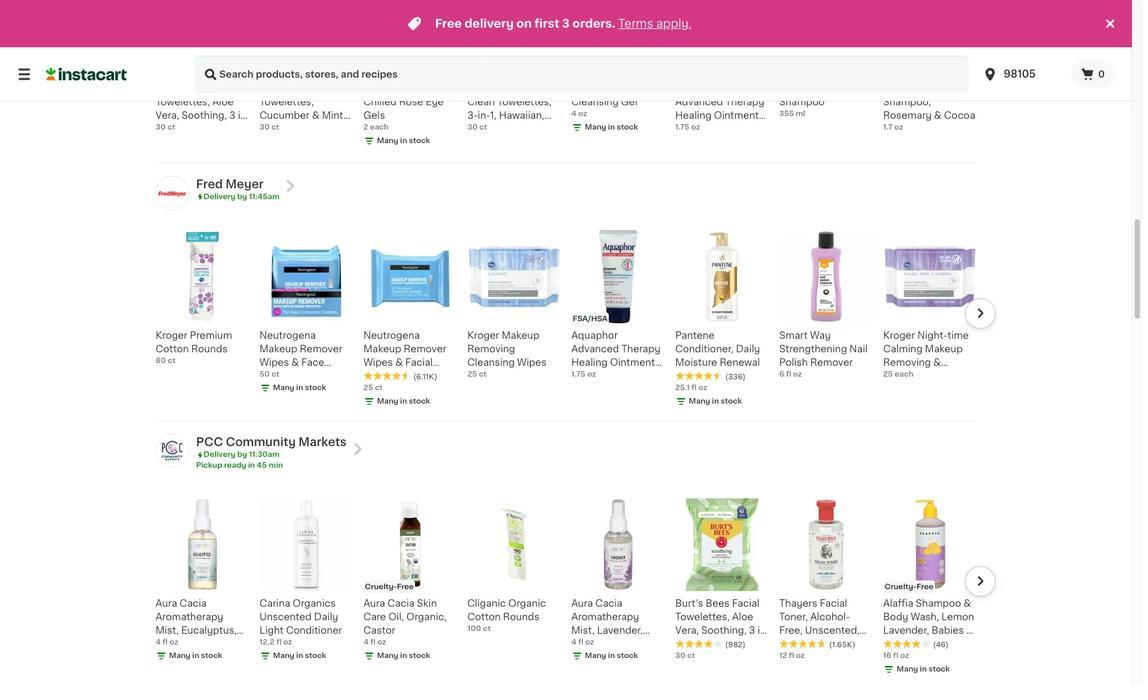 Task type: describe. For each thing, give the bounding box(es) containing it.
polish
[[779, 358, 808, 367]]

11:30am
[[249, 451, 279, 458]]

stock for patchology serve chilled rose eye gels
[[409, 137, 430, 144]]

fred meyer image
[[156, 177, 188, 209]]

ct inside kroger premium cotton rounds 80 ct
[[168, 357, 176, 365]]

3-
[[467, 111, 478, 120]]

aura cacia aromatherapy mist, eucalyptus, clearing
[[156, 599, 237, 649]]

aura for aura cacia aromatherapy mist, lavender, relaxing
[[571, 599, 593, 608]]

alba botanica clean towelettes, 3-in-1, hawaiian, pineapple enzyme, pore purifying
[[467, 84, 558, 147]]

item carousel region for pcc community markets
[[137, 493, 995, 683]]

1 horizontal spatial each
[[895, 371, 913, 378]]

0 vertical spatial aquaphor
[[675, 84, 722, 93]]

wash,
[[911, 612, 939, 622]]

cleansing inside 'neutrogena makeup remover wipes & face cleansing towelettes'
[[260, 371, 307, 381]]

on
[[516, 18, 532, 29]]

kroger night-time calming makeup removing & cleansing cloths
[[883, 331, 969, 381]]

cucumber
[[260, 111, 310, 120]]

0 horizontal spatial advanced
[[571, 344, 619, 354]]

mist, for clearing
[[156, 626, 179, 635]]

towelettes for neutrogena makeup remover wipes & face cleansing towelettes
[[260, 385, 311, 394]]

kids
[[883, 639, 904, 649]]

carina organics unscented daily light conditioner 12.2 fl oz
[[260, 599, 342, 646]]

phillip adam shampoo 355 ml
[[779, 84, 838, 117]]

16
[[883, 652, 891, 660]]

50 ct
[[260, 371, 279, 378]]

cloths
[[933, 371, 964, 381]]

removing inside "kroger night-time calming makeup removing & cleansing cloths"
[[883, 358, 931, 367]]

1 vertical spatial 3
[[229, 111, 235, 120]]

cliganic
[[467, 599, 506, 608]]

0 horizontal spatial aquaphor
[[571, 331, 618, 340]]

wipes inside kroger makeup removing cleansing wipes 25 ct
[[517, 358, 547, 367]]

many in stock down (6.11k)
[[377, 398, 430, 405]]

lavender, inside aura cacia aromatherapy mist, lavender, relaxing
[[597, 626, 643, 635]]

1.7
[[883, 123, 892, 131]]

skin inside aura cacia skin care oil, organic, castor 4 fl oz
[[417, 599, 437, 608]]

0 horizontal spatial burt's bees facial towelettes, aloe vera, soothing, 3 in 1
[[156, 84, 246, 134]]

12
[[779, 652, 787, 660]]

0 vertical spatial advanced
[[675, 97, 723, 107]]

first
[[534, 18, 559, 29]]

free inside limited time offer region
[[435, 18, 462, 29]]

25 ct
[[363, 384, 383, 392]]

many down 16 fl oz at the bottom right of page
[[897, 666, 918, 673]]

2
[[363, 123, 368, 131]]

1 horizontal spatial vera,
[[675, 626, 699, 635]]

smart way strengthening nail polish remover 6 fl oz
[[779, 331, 868, 378]]

& inside the burt's bees facial towelettes, cucumber & mint, refreshing
[[312, 111, 320, 120]]

many in stock for aura cacia aromatherapy mist, lavender, relaxing
[[585, 652, 638, 660]]

4 fl oz for relaxing
[[571, 639, 594, 646]]

pickup
[[196, 462, 222, 469]]

pantene conditioner, daily moisture renewal
[[675, 331, 760, 367]]

kroger for kroger makeup removing cleansing wipes
[[467, 331, 499, 340]]

shampoo inside alaffia shampoo & body wash, lemon lavender, babies & kids
[[916, 599, 961, 608]]

(336)
[[725, 373, 746, 381]]

ml
[[796, 110, 805, 117]]

phillip
[[779, 84, 808, 93]]

1 vertical spatial 1
[[675, 639, 679, 649]]

organic,
[[406, 612, 447, 622]]

alcohol-
[[810, 612, 850, 622]]

0 horizontal spatial bees
[[186, 84, 210, 93]]

organics
[[293, 599, 336, 608]]

11:45am
[[249, 193, 280, 200]]

1 vertical spatial ointment
[[610, 358, 655, 367]]

cruelty-free for alaffia shampoo & body wash, lemon lavender, babies & kids
[[885, 583, 934, 591]]

lavender, inside alaffia shampoo & body wash, lemon lavender, babies & kids
[[883, 626, 929, 635]]

serve
[[420, 84, 447, 93]]

cacia for oil,
[[387, 599, 415, 608]]

stock down "(336)"
[[721, 398, 742, 405]]

0 horizontal spatial 1
[[156, 124, 159, 134]]

1 vertical spatial protectant
[[594, 371, 644, 381]]

0 horizontal spatial 1.75
[[571, 371, 585, 378]]

cotton for cliganic organic cotton rounds
[[467, 612, 501, 622]]

calming
[[883, 344, 923, 354]]

0 button
[[1071, 61, 1116, 88]]

30 for burt's bees facial towelettes, aloe vera, soothing, 3 in 1
[[156, 123, 166, 131]]

stock for acure brightening cleansing gel
[[617, 123, 638, 131]]

25 for 25 each
[[883, 371, 893, 378]]

many in stock for aura cacia skin care oil, organic, castor
[[377, 652, 430, 660]]

12 fl oz
[[779, 652, 805, 660]]

0 horizontal spatial aquaphor advanced therapy healing ointment skin protectant tube
[[571, 331, 660, 394]]

care
[[363, 612, 386, 622]]

(6.11k)
[[413, 373, 437, 381]]

clearing
[[156, 639, 195, 649]]

wipes for facial
[[363, 358, 393, 367]]

many for carina organics unscented daily light conditioner
[[273, 652, 294, 660]]

many in stock for neutrogena makeup remover wipes & face cleansing towelettes
[[273, 384, 326, 392]]

many for aura cacia aromatherapy mist, eucalyptus, clearing
[[169, 652, 190, 660]]

stock for aura cacia aromatherapy mist, lavender, relaxing
[[617, 652, 638, 660]]

cacia for eucalyptus,
[[180, 599, 207, 608]]

burt's bees facial towelettes, cucumber & mint, refreshing
[[260, 84, 346, 134]]

1 horizontal spatial 1.75
[[675, 123, 689, 131]]

& inside acure dry shampoo, rosemary & cocoa 1.7 oz
[[934, 111, 942, 120]]

by for 11:45am
[[237, 193, 247, 200]]

acure for cleansing
[[571, 84, 606, 93]]

1 horizontal spatial 1.75 oz
[[675, 123, 700, 131]]

night-
[[917, 331, 948, 340]]

renewal
[[720, 358, 760, 367]]

0 horizontal spatial tube
[[571, 385, 595, 394]]

towelettes, inside alba botanica clean towelettes, 3-in-1, hawaiian, pineapple enzyme, pore purifying
[[497, 97, 552, 107]]

0 vertical spatial therapy
[[725, 97, 764, 107]]

25 inside kroger makeup removing cleansing wipes 25 ct
[[467, 371, 477, 378]]

many for aura cacia aromatherapy mist, lavender, relaxing
[[585, 652, 606, 660]]

cacia for lavender,
[[595, 599, 622, 608]]

chilled
[[363, 97, 397, 107]]

ct inside cliganic organic cotton rounds 100 ct
[[483, 625, 491, 633]]

2 horizontal spatial bees
[[706, 599, 730, 608]]

oz inside the acure brightening cleansing gel 4 oz
[[578, 110, 587, 117]]

thayers facial toner, alcohol- free, unscented, witch hazel
[[779, 599, 860, 649]]

stock for carina organics unscented daily light conditioner
[[305, 652, 326, 660]]

1 horizontal spatial burt's bees facial towelettes, aloe vera, soothing, 3 in 1
[[675, 599, 766, 649]]

mint,
[[322, 111, 346, 120]]

rose
[[399, 97, 423, 107]]

burt's inside the burt's bees facial towelettes, cucumber & mint, refreshing
[[260, 84, 287, 93]]

each inside patchology serve chilled rose eye gels 2 each
[[370, 123, 389, 131]]

terms
[[618, 18, 653, 29]]

1 vertical spatial healing
[[571, 358, 608, 367]]

orders.
[[572, 18, 616, 29]]

pineapple
[[467, 124, 515, 134]]

1 horizontal spatial aquaphor advanced therapy healing ointment skin protectant tube
[[675, 84, 764, 147]]

kroger for kroger premium cotton rounds
[[156, 331, 187, 340]]

eucalyptus,
[[181, 626, 237, 635]]

neutrogena makeup remover wipes & facial cleansing towelettes
[[363, 331, 446, 394]]

shampoo inside phillip adam shampoo 355 ml
[[779, 97, 825, 107]]

0 horizontal spatial soothing,
[[182, 111, 227, 120]]

cotton for kroger premium cotton rounds
[[156, 344, 189, 354]]

2 horizontal spatial burt's
[[675, 599, 703, 608]]

cruelty-free for aura cacia skin care oil, organic, castor
[[365, 583, 414, 591]]

aura cacia aromatherapy mist, lavender, relaxing
[[571, 599, 643, 649]]

botanica
[[491, 84, 533, 93]]

1 horizontal spatial protectant
[[698, 124, 748, 134]]

carina
[[260, 599, 290, 608]]

way
[[810, 331, 831, 340]]

fl inside smart way strengthening nail polish remover 6 fl oz
[[786, 371, 791, 378]]

fl inside aura cacia skin care oil, organic, castor 4 fl oz
[[370, 639, 376, 646]]

many for neutrogena makeup remover wipes & face cleansing towelettes
[[273, 384, 294, 392]]

daily inside carina organics unscented daily light conditioner 12.2 fl oz
[[314, 612, 338, 622]]

aura for aura cacia skin care oil, organic, castor 4 fl oz
[[363, 599, 385, 608]]

25 each
[[883, 371, 913, 378]]

0
[[1098, 70, 1105, 79]]

many in stock for patchology serve chilled rose eye gels
[[377, 137, 430, 144]]

clean
[[467, 97, 495, 107]]

0 vertical spatial vera,
[[156, 111, 179, 120]]

2 horizontal spatial skin
[[675, 124, 695, 134]]

1,
[[490, 111, 497, 120]]

0 horizontal spatial burt's
[[156, 84, 183, 93]]

many in stock for aura cacia aromatherapy mist, eucalyptus, clearing
[[169, 652, 222, 660]]

0 vertical spatial aloe
[[212, 97, 234, 107]]

free for aura cacia skin care oil, organic, castor
[[397, 583, 414, 591]]

aromatherapy for lavender,
[[571, 612, 639, 622]]

ready
[[224, 462, 246, 469]]

towelettes for neutrogena makeup remover wipes & facial cleansing towelettes
[[363, 385, 415, 394]]

unscented,
[[805, 626, 860, 635]]

1 horizontal spatial skin
[[571, 371, 591, 381]]

makeup for neutrogena makeup remover wipes & face cleansing towelettes
[[260, 344, 297, 354]]

kroger premium cotton rounds 80 ct
[[156, 331, 232, 365]]

aura for aura cacia aromatherapy mist, eucalyptus, clearing
[[156, 599, 177, 608]]

pickup ready in 45 min
[[196, 462, 283, 469]]

(1.65k)
[[829, 641, 855, 649]]

Search field
[[194, 55, 969, 93]]

98105
[[1004, 69, 1036, 79]]

wipes for face
[[260, 358, 289, 367]]

355
[[779, 110, 794, 117]]

45
[[257, 462, 267, 469]]

many for patchology serve chilled rose eye gels
[[377, 137, 398, 144]]

remover for facial
[[404, 344, 446, 354]]



Task type: locate. For each thing, give the bounding box(es) containing it.
neutrogena for face
[[260, 331, 316, 340]]

item carousel region containing burt's bees facial towelettes, aloe vera, soothing, 3 in 1
[[156, 0, 995, 157]]

1 acure from the left
[[571, 84, 606, 93]]

0 horizontal spatial lavender,
[[597, 626, 643, 635]]

80
[[156, 357, 166, 365]]

delivery down fred
[[204, 193, 235, 200]]

many down 12.2
[[273, 652, 294, 660]]

25
[[467, 371, 477, 378], [883, 371, 893, 378], [363, 384, 373, 392]]

rounds inside kroger premium cotton rounds 80 ct
[[191, 344, 228, 354]]

0 horizontal spatial vera,
[[156, 111, 179, 120]]

kroger inside kroger makeup removing cleansing wipes 25 ct
[[467, 331, 499, 340]]

delivery by 11:30am
[[204, 451, 279, 458]]

3 left cucumber
[[229, 111, 235, 120]]

aquaphor advanced therapy healing ointment skin protectant tube left 355
[[675, 84, 764, 147]]

acure up shampoo,
[[883, 84, 917, 93]]

many down clearing
[[169, 652, 190, 660]]

cleansing
[[571, 97, 619, 107], [467, 358, 515, 367], [260, 371, 307, 381], [363, 371, 411, 381], [883, 371, 930, 381]]

moisture
[[675, 358, 717, 367]]

0 vertical spatial soothing,
[[182, 111, 227, 120]]

lemon
[[942, 612, 974, 622]]

premium
[[190, 331, 232, 340]]

stock down aura cacia skin care oil, organic, castor 4 fl oz
[[409, 652, 430, 660]]

& inside 'neutrogena makeup remover wipes & face cleansing towelettes'
[[291, 358, 299, 367]]

stock for aura cacia aromatherapy mist, eucalyptus, clearing
[[201, 652, 222, 660]]

strengthening
[[779, 344, 847, 354]]

aura up clearing
[[156, 599, 177, 608]]

remover inside 'neutrogena makeup remover wipes & face cleansing towelettes'
[[300, 344, 342, 354]]

item carousel region containing kroger premium cotton rounds
[[137, 225, 995, 415]]

aquaphor advanced therapy healing ointment skin protectant tube
[[675, 84, 764, 147], [571, 331, 660, 394]]

conditioner,
[[675, 344, 733, 354]]

stock down patchology serve chilled rose eye gels 2 each
[[409, 137, 430, 144]]

makeup
[[502, 331, 539, 340], [260, 344, 297, 354], [363, 344, 401, 354], [925, 344, 963, 354]]

each down gels
[[370, 123, 389, 131]]

1 horizontal spatial wipes
[[363, 358, 393, 367]]

1 left (982)
[[675, 639, 679, 649]]

many in stock down patchology serve chilled rose eye gels 2 each
[[377, 137, 430, 144]]

1 vertical spatial each
[[895, 371, 913, 378]]

3 aura from the left
[[571, 599, 593, 608]]

aura inside aura cacia aromatherapy mist, lavender, relaxing
[[571, 599, 593, 608]]

0 horizontal spatial healing
[[571, 358, 608, 367]]

0 vertical spatial healing
[[675, 111, 711, 120]]

protectant
[[698, 124, 748, 134], [594, 371, 644, 381]]

facial
[[212, 84, 240, 93], [316, 84, 344, 93], [405, 358, 433, 367], [732, 599, 760, 608], [820, 599, 847, 608]]

0 horizontal spatial removing
[[467, 344, 515, 354]]

limited time offer region
[[0, 0, 1102, 47]]

aromatherapy inside aura cacia aromatherapy mist, lavender, relaxing
[[571, 612, 639, 622]]

2 mist, from the left
[[571, 626, 595, 635]]

makeup for kroger makeup removing cleansing wipes 25 ct
[[502, 331, 539, 340]]

2 cruelty-free from the left
[[885, 583, 934, 591]]

0 vertical spatial ointment
[[714, 111, 759, 120]]

1 wipes from the left
[[260, 358, 289, 367]]

facial inside neutrogena makeup remover wipes & facial cleansing towelettes
[[405, 358, 433, 367]]

4 fl oz for clearing
[[156, 639, 178, 646]]

1 horizontal spatial mist,
[[571, 626, 595, 635]]

1 vertical spatial 1.75 oz
[[571, 371, 596, 378]]

2 delivery from the top
[[204, 451, 235, 458]]

1 horizontal spatial aura
[[363, 599, 385, 608]]

remover for face
[[300, 344, 342, 354]]

pore
[[467, 138, 489, 147]]

gels
[[363, 111, 385, 120]]

alaffia
[[883, 599, 913, 608]]

1 kroger from the left
[[156, 331, 187, 340]]

shampoo up ml
[[779, 97, 825, 107]]

cacia inside aura cacia skin care oil, organic, castor 4 fl oz
[[387, 599, 415, 608]]

acure inside acure dry shampoo, rosemary & cocoa 1.7 oz
[[883, 84, 917, 93]]

1 by from the top
[[237, 193, 247, 200]]

many in stock down the acure brightening cleansing gel 4 oz
[[585, 123, 638, 131]]

makeup inside "kroger night-time calming makeup removing & cleansing cloths"
[[925, 344, 963, 354]]

1 aura from the left
[[156, 599, 177, 608]]

by for 11:30am
[[237, 451, 247, 458]]

mist, up relaxing
[[571, 626, 595, 635]]

1 horizontal spatial ointment
[[714, 111, 759, 120]]

cotton down cliganic
[[467, 612, 501, 622]]

1 vertical spatial 1.75
[[571, 371, 585, 378]]

daily down organics
[[314, 612, 338, 622]]

25 for 25 ct
[[363, 384, 373, 392]]

1 horizontal spatial bees
[[290, 84, 314, 93]]

aura cacia skin care oil, organic, castor 4 fl oz
[[363, 599, 447, 646]]

1 horizontal spatial rounds
[[503, 612, 540, 622]]

min
[[269, 462, 283, 469]]

many down 25 ct
[[377, 398, 398, 405]]

1 cacia from the left
[[180, 599, 207, 608]]

1 horizontal spatial cruelty-free
[[885, 583, 934, 591]]

by down "meyer"
[[237, 193, 247, 200]]

stock down (46)
[[929, 666, 950, 673]]

0 horizontal spatial neutrogena
[[260, 331, 316, 340]]

2 vertical spatial 3
[[749, 626, 755, 635]]

3 cacia from the left
[[595, 599, 622, 608]]

0 vertical spatial aquaphor advanced therapy healing ointment skin protectant tube
[[675, 84, 764, 147]]

kroger makeup removing cleansing wipes 25 ct
[[467, 331, 547, 378]]

many for aura cacia skin care oil, organic, castor
[[377, 652, 398, 660]]

pcc community markets image
[[156, 435, 188, 467]]

0 vertical spatial tube
[[675, 138, 699, 147]]

fl inside carina organics unscented daily light conditioner 12.2 fl oz
[[276, 639, 281, 646]]

stock down (6.11k)
[[409, 398, 430, 405]]

pcc
[[196, 437, 223, 448]]

0 vertical spatial removing
[[467, 344, 515, 354]]

1 horizontal spatial neutrogena
[[363, 331, 420, 340]]

neutrogena up (6.11k)
[[363, 331, 420, 340]]

stock down eucalyptus,
[[201, 652, 222, 660]]

0 horizontal spatial 3
[[229, 111, 235, 120]]

1 cruelty- from the left
[[365, 583, 397, 591]]

0 horizontal spatial therapy
[[621, 344, 660, 354]]

0 horizontal spatial free
[[397, 583, 414, 591]]

makeup inside kroger makeup removing cleansing wipes 25 ct
[[502, 331, 539, 340]]

towelettes inside 'neutrogena makeup remover wipes & face cleansing towelettes'
[[260, 385, 311, 394]]

community
[[226, 437, 296, 448]]

many in stock for carina organics unscented daily light conditioner
[[273, 652, 326, 660]]

0 horizontal spatial kroger
[[156, 331, 187, 340]]

2 horizontal spatial 25
[[883, 371, 893, 378]]

rounds
[[191, 344, 228, 354], [503, 612, 540, 622]]

many down 50 ct
[[273, 384, 294, 392]]

each down calming
[[895, 371, 913, 378]]

lavender, down body
[[883, 626, 929, 635]]

cruelty- for aura cacia skin care oil, organic, castor
[[365, 583, 397, 591]]

mist, inside aura cacia aromatherapy mist, lavender, relaxing
[[571, 626, 595, 635]]

removing inside kroger makeup removing cleansing wipes 25 ct
[[467, 344, 515, 354]]

1 horizontal spatial tube
[[675, 138, 699, 147]]

neutrogena makeup remover wipes & face cleansing towelettes
[[260, 331, 342, 394]]

4 inside aura cacia skin care oil, organic, castor 4 fl oz
[[363, 639, 369, 646]]

purifying
[[492, 138, 534, 147]]

30
[[156, 123, 166, 131], [260, 123, 270, 131], [467, 123, 478, 131], [675, 652, 685, 660]]

16 fl oz
[[883, 652, 909, 660]]

1 horizontal spatial daily
[[736, 344, 760, 354]]

aromatherapy for eucalyptus,
[[156, 612, 223, 622]]

cleansing inside the acure brightening cleansing gel 4 oz
[[571, 97, 619, 107]]

acure dry shampoo, rosemary & cocoa 1.7 oz
[[883, 84, 975, 131]]

aromatherapy up eucalyptus,
[[156, 612, 223, 622]]

cruelty-free up oil,
[[365, 583, 414, 591]]

oz
[[578, 110, 587, 117], [691, 123, 700, 131], [894, 123, 903, 131], [587, 371, 596, 378], [793, 371, 802, 378], [698, 384, 707, 392], [169, 639, 178, 646], [283, 639, 292, 646], [377, 639, 386, 646], [585, 639, 594, 646], [796, 652, 805, 660], [900, 652, 909, 660]]

0 vertical spatial burt's bees facial towelettes, aloe vera, soothing, 3 in 1
[[156, 84, 246, 134]]

oz inside smart way strengthening nail polish remover 6 fl oz
[[793, 371, 802, 378]]

ointment left 355
[[714, 111, 759, 120]]

30 for burt's bees facial towelettes, cucumber & mint, refreshing
[[260, 123, 270, 131]]

cacia up eucalyptus,
[[180, 599, 207, 608]]

therapy left phillip adam shampoo 355 ml
[[725, 97, 764, 107]]

free delivery on first 3 orders. terms apply.
[[435, 18, 692, 29]]

many in stock down clearing
[[169, 652, 222, 660]]

2 kroger from the left
[[467, 331, 499, 340]]

1 up fred meyer image
[[156, 124, 159, 134]]

1 horizontal spatial healing
[[675, 111, 711, 120]]

2 horizontal spatial aura
[[571, 599, 593, 608]]

1 aromatherapy from the left
[[156, 612, 223, 622]]

oil,
[[388, 612, 404, 622]]

1 vertical spatial aquaphor advanced therapy healing ointment skin protectant tube
[[571, 331, 660, 394]]

many in stock down (46)
[[897, 666, 950, 673]]

kroger inside "kroger night-time calming makeup removing & cleansing cloths"
[[883, 331, 915, 340]]

burt's
[[156, 84, 183, 93], [260, 84, 287, 93], [675, 599, 703, 608]]

2 lavender, from the left
[[883, 626, 929, 635]]

remover up face
[[300, 344, 342, 354]]

hazel
[[809, 639, 836, 649]]

rounds down premium
[[191, 344, 228, 354]]

0 horizontal spatial protectant
[[594, 371, 644, 381]]

apply.
[[656, 18, 692, 29]]

item carousel region containing aura cacia aromatherapy mist, eucalyptus, clearing
[[137, 493, 995, 683]]

cocoa
[[944, 111, 975, 120]]

0 horizontal spatial aura
[[156, 599, 177, 608]]

shampoo
[[779, 97, 825, 107], [916, 599, 961, 608]]

free up wash, at right bottom
[[917, 583, 934, 591]]

0 horizontal spatial aloe
[[212, 97, 234, 107]]

patchology serve chilled rose eye gels 2 each
[[363, 84, 447, 131]]

markets
[[298, 437, 347, 448]]

1 vertical spatial removing
[[883, 358, 931, 367]]

cacia up relaxing
[[595, 599, 622, 608]]

0 horizontal spatial ointment
[[610, 358, 655, 367]]

many in stock down 25.1 fl oz on the right bottom of page
[[689, 398, 742, 405]]

many in stock down relaxing
[[585, 652, 638, 660]]

makeup inside neutrogena makeup remover wipes & facial cleansing towelettes
[[363, 344, 401, 354]]

30 ct
[[156, 123, 175, 131], [260, 123, 279, 131], [467, 123, 487, 131], [675, 652, 695, 660]]

2 4 fl oz from the left
[[571, 639, 594, 646]]

free up oil,
[[397, 583, 414, 591]]

cleansing inside "kroger night-time calming makeup removing & cleansing cloths"
[[883, 371, 930, 381]]

3 kroger from the left
[[883, 331, 915, 340]]

1 delivery from the top
[[204, 193, 235, 200]]

cruelty- up care
[[365, 583, 397, 591]]

fred meyer
[[196, 179, 264, 190]]

witch
[[779, 639, 807, 649]]

fred
[[196, 179, 223, 190]]

bees inside the burt's bees facial towelettes, cucumber & mint, refreshing
[[290, 84, 314, 93]]

1 horizontal spatial therapy
[[725, 97, 764, 107]]

oz inside carina organics unscented daily light conditioner 12.2 fl oz
[[283, 639, 292, 646]]

towelettes
[[260, 385, 311, 394], [363, 385, 415, 394]]

makeup inside 'neutrogena makeup remover wipes & face cleansing towelettes'
[[260, 344, 297, 354]]

2 neutrogena from the left
[[363, 331, 420, 340]]

acure for shampoo,
[[883, 84, 917, 93]]

cacia
[[180, 599, 207, 608], [387, 599, 415, 608], [595, 599, 622, 608]]

None search field
[[194, 55, 969, 93]]

0 horizontal spatial shampoo
[[779, 97, 825, 107]]

towelettes inside neutrogena makeup remover wipes & facial cleansing towelettes
[[363, 385, 415, 394]]

0 horizontal spatial mist,
[[156, 626, 179, 635]]

fsa/hsa
[[573, 315, 608, 323]]

acure left brightening
[[571, 84, 606, 93]]

vera,
[[156, 111, 179, 120], [675, 626, 699, 635]]

25.1
[[675, 384, 690, 392]]

daily inside pantene conditioner, daily moisture renewal
[[736, 344, 760, 354]]

pcc community markets
[[196, 437, 347, 448]]

cruelty-free up alaffia
[[885, 583, 934, 591]]

rounds for premium
[[191, 344, 228, 354]]

& inside "kroger night-time calming makeup removing & cleansing cloths"
[[933, 358, 941, 367]]

cruelty-free
[[365, 583, 414, 591], [885, 583, 934, 591]]

stock
[[617, 123, 638, 131], [409, 137, 430, 144], [305, 384, 326, 392], [409, 398, 430, 405], [721, 398, 742, 405], [201, 652, 222, 660], [305, 652, 326, 660], [409, 652, 430, 660], [617, 652, 638, 660], [929, 666, 950, 673]]

aquaphor advanced therapy healing ointment skin protectant tube down fsa/hsa
[[571, 331, 660, 394]]

cacia inside aura cacia aromatherapy mist, eucalyptus, clearing
[[180, 599, 207, 608]]

acure
[[571, 84, 606, 93], [883, 84, 917, 93]]

30 ct for alba botanica clean towelettes, 3-in-1, hawaiian, pineapple enzyme, pore purifying
[[467, 123, 487, 131]]

(46)
[[933, 641, 949, 649]]

nail
[[850, 344, 868, 354]]

1 cruelty-free from the left
[[365, 583, 414, 591]]

therapy
[[725, 97, 764, 107], [621, 344, 660, 354]]

0 vertical spatial 1.75 oz
[[675, 123, 700, 131]]

0 horizontal spatial cotton
[[156, 344, 189, 354]]

remover inside smart way strengthening nail polish remover 6 fl oz
[[810, 358, 853, 367]]

1 horizontal spatial aromatherapy
[[571, 612, 639, 622]]

neutrogena inside 'neutrogena makeup remover wipes & face cleansing towelettes'
[[260, 331, 316, 340]]

free left delivery
[[435, 18, 462, 29]]

1 vertical spatial therapy
[[621, 344, 660, 354]]

30 ct for burt's bees facial towelettes, aloe vera, soothing, 3 in 1
[[156, 123, 175, 131]]

1 vertical spatial burt's bees facial towelettes, aloe vera, soothing, 3 in 1
[[675, 599, 766, 649]]

0 horizontal spatial acure
[[571, 84, 606, 93]]

(982)
[[725, 641, 745, 649]]

many for acure brightening cleansing gel
[[585, 123, 606, 131]]

in
[[238, 111, 246, 120], [608, 123, 615, 131], [400, 137, 407, 144], [296, 384, 303, 392], [400, 398, 407, 405], [712, 398, 719, 405], [248, 462, 255, 469], [758, 626, 766, 635], [192, 652, 199, 660], [296, 652, 303, 660], [400, 652, 407, 660], [608, 652, 615, 660], [920, 666, 927, 673]]

cacia inside aura cacia aromatherapy mist, lavender, relaxing
[[595, 599, 622, 608]]

soothing,
[[182, 111, 227, 120], [701, 626, 747, 635]]

mist, up clearing
[[156, 626, 179, 635]]

aura up relaxing
[[571, 599, 593, 608]]

many down gels
[[377, 137, 398, 144]]

aromatherapy inside aura cacia aromatherapy mist, eucalyptus, clearing
[[156, 612, 223, 622]]

cotton
[[156, 344, 189, 354], [467, 612, 501, 622]]

makeup for neutrogena makeup remover wipes & facial cleansing towelettes
[[363, 344, 401, 354]]

cleansing inside kroger makeup removing cleansing wipes 25 ct
[[467, 358, 515, 367]]

1 vertical spatial shampoo
[[916, 599, 961, 608]]

many in stock down conditioner
[[273, 652, 326, 660]]

remover down the strengthening
[[810, 358, 853, 367]]

neutrogena for facial
[[363, 331, 420, 340]]

1 horizontal spatial 4 fl oz
[[571, 639, 594, 646]]

alaffia shampoo & body wash, lemon lavender, babies & kids
[[883, 599, 974, 649]]

oz inside aura cacia skin care oil, organic, castor 4 fl oz
[[377, 639, 386, 646]]

25.1 fl oz
[[675, 384, 707, 392]]

by up pickup ready in 45 min
[[237, 451, 247, 458]]

remover up (6.11k)
[[404, 344, 446, 354]]

oz inside acure dry shampoo, rosemary & cocoa 1.7 oz
[[894, 123, 903, 131]]

many down 25.1 fl oz on the right bottom of page
[[689, 398, 710, 405]]

many in stock down face
[[273, 384, 326, 392]]

cruelty- up alaffia
[[885, 583, 917, 591]]

dry
[[920, 84, 937, 93]]

2 horizontal spatial 3
[[749, 626, 755, 635]]

stock for aura cacia skin care oil, organic, castor
[[409, 652, 430, 660]]

rounds down organic
[[503, 612, 540, 622]]

1 98105 button from the left
[[974, 55, 1071, 93]]

2 vertical spatial item carousel region
[[137, 493, 995, 683]]

2 horizontal spatial wipes
[[517, 358, 547, 367]]

1 towelettes from the left
[[260, 385, 311, 394]]

aquaphor right brightening
[[675, 84, 722, 93]]

acure inside the acure brightening cleansing gel 4 oz
[[571, 84, 606, 93]]

1 vertical spatial rounds
[[503, 612, 540, 622]]

1 vertical spatial delivery
[[204, 451, 235, 458]]

delivery for delivery by 11:45am
[[204, 193, 235, 200]]

2 horizontal spatial kroger
[[883, 331, 915, 340]]

2 horizontal spatial free
[[917, 583, 934, 591]]

1 vertical spatial soothing,
[[701, 626, 747, 635]]

1 horizontal spatial acure
[[883, 84, 917, 93]]

many in stock for acure brightening cleansing gel
[[585, 123, 638, 131]]

facial inside thayers facial toner, alcohol- free, unscented, witch hazel
[[820, 599, 847, 608]]

0 horizontal spatial 1.75 oz
[[571, 371, 596, 378]]

cruelty- for alaffia shampoo & body wash, lemon lavender, babies & kids
[[885, 583, 917, 591]]

0 vertical spatial daily
[[736, 344, 760, 354]]

1 neutrogena from the left
[[260, 331, 316, 340]]

neutrogena up face
[[260, 331, 316, 340]]

aura up care
[[363, 599, 385, 608]]

ointment left moisture
[[610, 358, 655, 367]]

2 cacia from the left
[[387, 599, 415, 608]]

1 horizontal spatial kroger
[[467, 331, 499, 340]]

stock down gel
[[617, 123, 638, 131]]

2 cruelty- from the left
[[885, 583, 917, 591]]

0 vertical spatial shampoo
[[779, 97, 825, 107]]

ct inside kroger makeup removing cleansing wipes 25 ct
[[479, 371, 487, 378]]

free for alaffia shampoo & body wash, lemon lavender, babies & kids
[[917, 583, 934, 591]]

mist, inside aura cacia aromatherapy mist, eucalyptus, clearing
[[156, 626, 179, 635]]

rounds for organic
[[503, 612, 540, 622]]

towelettes down (6.11k)
[[363, 385, 415, 394]]

rounds inside cliganic organic cotton rounds 100 ct
[[503, 612, 540, 622]]

0 horizontal spatial remover
[[300, 344, 342, 354]]

item carousel region for fred meyer
[[137, 225, 995, 415]]

towelettes down 50 ct
[[260, 385, 311, 394]]

alba
[[467, 84, 488, 93]]

pantene
[[675, 331, 715, 340]]

1 horizontal spatial 1
[[675, 639, 679, 649]]

toner,
[[779, 612, 808, 622]]

1 vertical spatial skin
[[571, 371, 591, 381]]

stock down conditioner
[[305, 652, 326, 660]]

1 horizontal spatial aloe
[[732, 612, 753, 622]]

many in stock down aura cacia skin care oil, organic, castor 4 fl oz
[[377, 652, 430, 660]]

2 aura from the left
[[363, 599, 385, 608]]

lavender, up relaxing
[[597, 626, 643, 635]]

1 horizontal spatial towelettes
[[363, 385, 415, 394]]

delivery for delivery by 11:30am
[[204, 451, 235, 458]]

0 horizontal spatial cacia
[[180, 599, 207, 608]]

enzyme,
[[517, 124, 558, 134]]

babies
[[932, 626, 964, 635]]

remover inside neutrogena makeup remover wipes & facial cleansing towelettes
[[404, 344, 446, 354]]

cotton inside cliganic organic cotton rounds 100 ct
[[467, 612, 501, 622]]

1 horizontal spatial remover
[[404, 344, 446, 354]]

0 vertical spatial by
[[237, 193, 247, 200]]

stock down aura cacia aromatherapy mist, lavender, relaxing
[[617, 652, 638, 660]]

adam
[[810, 84, 838, 93]]

kroger inside kroger premium cotton rounds 80 ct
[[156, 331, 187, 340]]

1 horizontal spatial 25
[[467, 371, 477, 378]]

30 for alba botanica clean towelettes, 3-in-1, hawaiian, pineapple enzyme, pore purifying
[[467, 123, 478, 131]]

2 wipes from the left
[[363, 358, 393, 367]]

wipes inside 'neutrogena makeup remover wipes & face cleansing towelettes'
[[260, 358, 289, 367]]

many down the acure brightening cleansing gel 4 oz
[[585, 123, 606, 131]]

aquaphor down fsa/hsa
[[571, 331, 618, 340]]

3 wipes from the left
[[517, 358, 547, 367]]

therapy left conditioner,
[[621, 344, 660, 354]]

facial inside the burt's bees facial towelettes, cucumber & mint, refreshing
[[316, 84, 344, 93]]

2 vertical spatial skin
[[417, 599, 437, 608]]

item carousel region
[[156, 0, 995, 157], [137, 225, 995, 415], [137, 493, 995, 683]]

2 acure from the left
[[883, 84, 917, 93]]

aura inside aura cacia aromatherapy mist, eucalyptus, clearing
[[156, 599, 177, 608]]

many down castor
[[377, 652, 398, 660]]

& inside neutrogena makeup remover wipes & facial cleansing towelettes
[[395, 358, 403, 367]]

shampoo up wash, at right bottom
[[916, 599, 961, 608]]

aquaphor
[[675, 84, 722, 93], [571, 331, 618, 340]]

stock down face
[[305, 384, 326, 392]]

1 vertical spatial aloe
[[732, 612, 753, 622]]

2 98105 button from the left
[[982, 55, 1063, 93]]

kroger
[[156, 331, 187, 340], [467, 331, 499, 340], [883, 331, 915, 340]]

1 horizontal spatial 3
[[562, 18, 570, 29]]

neutrogena inside neutrogena makeup remover wipes & facial cleansing towelettes
[[363, 331, 420, 340]]

3 left free, at right
[[749, 626, 755, 635]]

towelettes, inside the burt's bees facial towelettes, cucumber & mint, refreshing
[[260, 97, 314, 107]]

4 inside the acure brightening cleansing gel 4 oz
[[571, 110, 577, 117]]

0 vertical spatial 1.75
[[675, 123, 689, 131]]

stock for neutrogena makeup remover wipes & face cleansing towelettes
[[305, 384, 326, 392]]

daily up 'renewal'
[[736, 344, 760, 354]]

2 by from the top
[[237, 451, 247, 458]]

body
[[883, 612, 908, 622]]

conditioner
[[286, 626, 342, 635]]

2 towelettes from the left
[[363, 385, 415, 394]]

0 horizontal spatial daily
[[314, 612, 338, 622]]

instacart logo image
[[46, 66, 127, 82]]

bees
[[186, 84, 210, 93], [290, 84, 314, 93], [706, 599, 730, 608]]

4 fl oz
[[156, 639, 178, 646], [571, 639, 594, 646]]

aura inside aura cacia skin care oil, organic, castor 4 fl oz
[[363, 599, 385, 608]]

3 inside limited time offer region
[[562, 18, 570, 29]]

cliganic organic cotton rounds 100 ct
[[467, 599, 546, 633]]

0 horizontal spatial aromatherapy
[[156, 612, 223, 622]]

mist, for relaxing
[[571, 626, 595, 635]]

light
[[260, 626, 284, 635]]

cotton inside kroger premium cotton rounds 80 ct
[[156, 344, 189, 354]]

30 ct for burt's bees facial towelettes, cucumber & mint, refreshing
[[260, 123, 279, 131]]

0 horizontal spatial wipes
[[260, 358, 289, 367]]

unscented
[[260, 612, 312, 622]]

organic
[[508, 599, 546, 608]]

eye
[[426, 97, 444, 107]]

0 vertical spatial 3
[[562, 18, 570, 29]]

lavender,
[[597, 626, 643, 635], [883, 626, 929, 635]]

aromatherapy up relaxing
[[571, 612, 639, 622]]

1 4 fl oz from the left
[[156, 639, 178, 646]]

2 aromatherapy from the left
[[571, 612, 639, 622]]

1 lavender, from the left
[[597, 626, 643, 635]]

0 horizontal spatial rounds
[[191, 344, 228, 354]]

cleansing inside neutrogena makeup remover wipes & facial cleansing towelettes
[[363, 371, 411, 381]]

cotton up 80
[[156, 344, 189, 354]]

cacia up oil,
[[387, 599, 415, 608]]

ointment
[[714, 111, 759, 120], [610, 358, 655, 367]]

many down relaxing
[[585, 652, 606, 660]]

0 vertical spatial rounds
[[191, 344, 228, 354]]

3 right first
[[562, 18, 570, 29]]

wipes inside neutrogena makeup remover wipes & facial cleansing towelettes
[[363, 358, 393, 367]]

delivery up pickup
[[204, 451, 235, 458]]

1 mist, from the left
[[156, 626, 179, 635]]

0 vertical spatial skin
[[675, 124, 695, 134]]

★★★★★
[[363, 371, 411, 381], [363, 371, 411, 381], [675, 371, 723, 381], [675, 371, 723, 381], [675, 639, 723, 649], [675, 639, 723, 649], [779, 639, 827, 649], [779, 639, 827, 649], [883, 639, 930, 649], [883, 639, 930, 649]]



Task type: vqa. For each thing, say whether or not it's contained in the screenshot.


